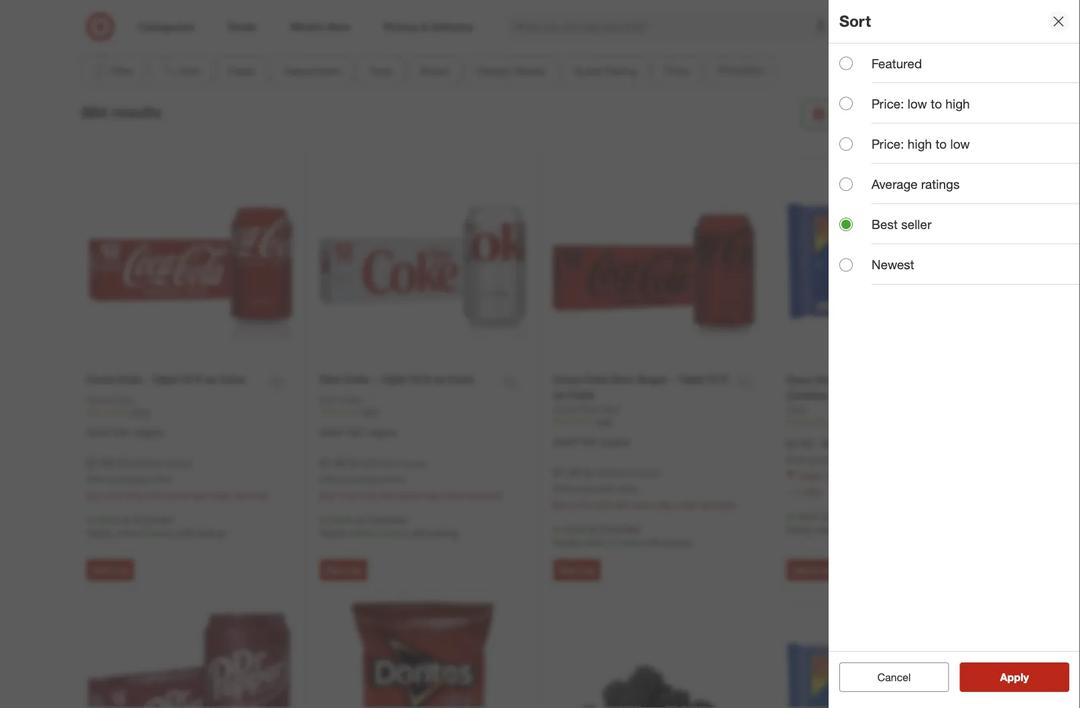 Task type: vqa. For each thing, say whether or not it's contained in the screenshot.


Task type: locate. For each thing, give the bounding box(es) containing it.
same- for coca-cola zero sugar - 12pk/12 fl oz cans
[[631, 499, 658, 511]]

$0.05 for diet coke - 12pk/12 fl oz cans
[[351, 458, 374, 470]]

to up columbia button
[[931, 96, 942, 111]]

1 horizontal spatial 12pk/12
[[380, 373, 421, 386]]

snap down diet coke link
[[320, 427, 345, 439]]

2 horizontal spatial oz
[[553, 388, 565, 401]]

2 for diet coke - 12pk/12 fl oz cans
[[377, 528, 382, 539]]

$0.05 down 1480
[[585, 467, 607, 479]]

2 horizontal spatial order
[[676, 499, 698, 511]]

oreo chocolate sandwich cookies image
[[787, 158, 994, 365], [787, 158, 994, 365]]

2 horizontal spatial up
[[585, 566, 595, 576]]

cola for coca-cola - 12pk/12 fl oz cans
[[118, 373, 141, 386]]

3 fl from the left
[[721, 373, 728, 386]]

nabisco
[[858, 470, 900, 482]]

within
[[934, 100, 963, 113], [816, 524, 841, 536], [116, 528, 141, 539], [349, 528, 374, 539], [583, 537, 607, 548]]

zero inside coca-cola zero sugar - 12pk/12 fl oz cans
[[611, 373, 634, 386]]

pick it up
[[93, 566, 128, 576], [326, 566, 362, 576], [559, 566, 595, 576]]

low down columbia button
[[951, 136, 970, 152]]

12pk/12 for cola
[[151, 373, 192, 386]]

day for coca-cola - 12pk/12 fl oz cans
[[191, 490, 207, 502]]

pickup for coca-cola - 12pk/12 fl oz cans
[[197, 528, 225, 539]]

0 vertical spatial price:
[[872, 96, 904, 111]]

None radio
[[840, 57, 853, 70], [840, 137, 853, 151], [840, 178, 853, 191], [840, 57, 853, 70], [840, 137, 853, 151], [840, 178, 853, 191]]

ready for coca-cola zero sugar - 12pk/12 fl oz cans
[[553, 537, 580, 548]]

2 horizontal spatial day
[[658, 499, 673, 511]]

cola up 18442
[[113, 394, 132, 406]]

coke up diet coke
[[344, 373, 370, 386]]

pick it up button
[[87, 560, 134, 581], [320, 560, 368, 581], [553, 560, 601, 581]]

0 vertical spatial low
[[908, 96, 927, 111]]

oz
[[204, 373, 216, 386], [433, 373, 445, 386], [553, 388, 565, 401]]

oz up 5692 link
[[433, 373, 445, 386]]

fpo/apo button
[[706, 56, 776, 86]]

/fluid for diet coke - 12pk/12 fl oz cans
[[374, 458, 395, 470]]

filter button
[[81, 56, 144, 86]]

price: for price: high to low
[[872, 136, 904, 152]]

0 horizontal spatial fl
[[195, 373, 201, 386]]

diet
[[320, 373, 341, 386], [320, 394, 337, 406]]

2 horizontal spatial cans
[[568, 388, 594, 401]]

1 horizontal spatial 3
[[339, 490, 344, 502]]

1 oreo from the top
[[787, 374, 812, 387]]

zero
[[611, 373, 634, 386], [601, 403, 620, 415]]

order for coca-cola - 12pk/12 fl oz cans
[[209, 490, 232, 502]]

0 horizontal spatial in stock at  columbia ready within 2 hours with pickup
[[87, 514, 225, 539]]

$7.49 down diet coke link
[[320, 457, 346, 470]]

2 horizontal spatial fl
[[721, 373, 728, 386]]

1 vertical spatial grocery
[[540, 31, 579, 44]]

- right $4.39
[[816, 437, 820, 450]]

1 horizontal spatial services
[[467, 490, 503, 502]]

0 vertical spatial to
[[931, 96, 942, 111]]

$7.49 for diet coke - 12pk/12 fl oz cans
[[320, 457, 346, 470]]

coca- inside "coca-cola" link
[[87, 394, 113, 406]]

2 horizontal spatial in stock at  columbia ready within 2 hours with pickup
[[553, 523, 692, 548]]

coke
[[344, 373, 370, 386], [339, 394, 361, 406]]

$18 for coca-cola - 12pk/12 fl oz cans
[[127, 490, 142, 502]]

0 horizontal spatial pick it up button
[[87, 560, 134, 581]]

0 horizontal spatial (
[[115, 458, 118, 470]]

price: low to high
[[872, 96, 970, 111]]

within inside ready within 2 hours at columbia
[[934, 100, 963, 113]]

0 horizontal spatial /fluid
[[141, 458, 162, 470]]

cola up "coca-cola"
[[118, 373, 141, 386]]

grocery up needs
[[540, 31, 579, 44]]

stock inside in stock at  columbia ready within 2 hours
[[797, 511, 820, 522]]

0 vertical spatial oreo
[[787, 374, 812, 387]]

) down 5692 link
[[424, 458, 426, 470]]

3 for diet coke - 12pk/12 fl oz cans
[[339, 490, 344, 502]]

eligible down 1480
[[601, 436, 631, 448]]

$4.39
[[787, 437, 813, 450]]

snap down "coca-cola" link
[[87, 427, 112, 439]]

ready for oreo chocolate sandwich cookies
[[787, 524, 813, 536]]

cans up coca-cola zero
[[568, 388, 594, 401]]

oreo down cookies
[[787, 404, 807, 416]]

snap ebt eligible down 1480
[[553, 436, 631, 448]]

( down diet coke link
[[349, 458, 351, 470]]

diet coke - 12pk/12 fl oz cans image
[[320, 158, 526, 364], [320, 158, 526, 364]]

pickup for diet coke - 12pk/12 fl oz cans
[[431, 528, 459, 539]]

eligible for diet coke - 12pk/12 fl oz cans
[[368, 427, 397, 439]]

online inside $4.39 - $6.59 when purchased online
[[850, 455, 872, 465]]

0 horizontal spatial pickup
[[197, 528, 225, 539]]

0 horizontal spatial cans
[[219, 373, 245, 386]]

2 oreo from the top
[[787, 404, 807, 416]]

for for coca-cola - 12pk/12 fl oz cans
[[113, 490, 124, 502]]

cans inside coca-cola zero sugar - 12pk/12 fl oz cans
[[568, 388, 594, 401]]

ebt
[[114, 427, 132, 439], [348, 427, 365, 439], [581, 436, 598, 448]]

2 horizontal spatial ounce
[[631, 467, 657, 479]]

price: high to low
[[872, 136, 970, 152]]

cola up coca-cola zero
[[584, 373, 608, 386]]

zero inside the coca-cola zero link
[[601, 403, 620, 415]]

when for coca-cola - 12pk/12 fl oz cans
[[87, 475, 107, 485]]

1 price: from the top
[[872, 96, 904, 111]]

coca- for coca-cola zero
[[553, 403, 579, 415]]

deals
[[554, 1, 606, 24], [504, 31, 531, 44], [582, 31, 608, 44], [228, 64, 255, 77]]

12pk/12 right sugar
[[678, 373, 718, 386]]

1 fl from the left
[[195, 373, 201, 386]]

dr pepper soda - 12pk/12 fl oz cans image
[[87, 603, 293, 709], [87, 603, 293, 709]]

2 horizontal spatial buy
[[553, 499, 570, 511]]

/ left the top
[[477, 31, 481, 44]]

zero for coca-cola zero
[[601, 403, 620, 415]]

ebt down 1480
[[581, 436, 598, 448]]

2 horizontal spatial $18
[[594, 499, 609, 511]]

1 pick from the left
[[93, 566, 109, 576]]

fl for diet coke - 12pk/12 fl oz cans
[[424, 373, 430, 386]]

snap ebt eligible down 18442
[[87, 427, 164, 439]]

2 horizontal spatial snap ebt eligible
[[553, 436, 631, 448]]

- up "5692"
[[373, 373, 377, 386]]

1 vertical spatial price:
[[872, 136, 904, 152]]

up for coca-cola - 12pk/12 fl oz cans
[[118, 566, 128, 576]]

within for coca-cola zero sugar - 12pk/12 fl oz cans
[[583, 537, 607, 548]]

results
[[111, 103, 161, 122]]

cola
[[118, 373, 141, 386], [584, 373, 608, 386], [113, 394, 132, 406], [579, 403, 599, 415]]

search
[[831, 22, 863, 35]]

oreo
[[787, 374, 812, 387], [787, 404, 807, 416]]

) for diet coke - 12pk/12 fl oz cans
[[424, 458, 426, 470]]

2 horizontal spatial pick it up
[[559, 566, 595, 576]]

1 pick it up from the left
[[93, 566, 128, 576]]

0 horizontal spatial $7.49 ( $0.05 /fluid ounce ) when purchased online buy 3 for $18 with same-day order services
[[87, 457, 269, 502]]

to down columbia button
[[936, 136, 947, 152]]

0 horizontal spatial 12pk/12
[[151, 373, 192, 386]]

sort dialog
[[829, 0, 1080, 709]]

day
[[191, 490, 207, 502], [425, 490, 440, 502], [658, 499, 673, 511]]

0 horizontal spatial sort
[[179, 64, 200, 77]]

3 for coca-cola - 12pk/12 fl oz cans
[[105, 490, 111, 502]]

1 horizontal spatial snap
[[320, 427, 345, 439]]

buy
[[87, 490, 103, 502], [320, 490, 336, 502], [553, 499, 570, 511]]

hours for coca-cola zero sugar - 12pk/12 fl oz cans
[[618, 537, 641, 548]]

at for coca-cola - 12pk/12 fl oz cans
[[122, 514, 130, 526]]

cans for coca-cola - 12pk/12 fl oz cans
[[219, 373, 245, 386]]

hours inside in stock at  columbia ready within 2 hours
[[851, 524, 875, 536]]

online for diet coke - 12pk/12 fl oz cans
[[384, 475, 405, 485]]

What can we help you find? suggestions appear below search field
[[506, 12, 840, 42]]

in for diet coke - 12pk/12 fl oz cans
[[320, 514, 328, 526]]

1 vertical spatial sort
[[179, 64, 200, 77]]

1 vertical spatial zero
[[601, 403, 620, 415]]

coca- inside coca-cola - 12pk/12 fl oz cans link
[[87, 373, 118, 386]]

0 vertical spatial sort
[[840, 12, 871, 31]]

$18
[[127, 490, 142, 502], [360, 490, 376, 502], [594, 499, 609, 511]]

coca-cola zero sugar - 12pk/12 fl oz cans image
[[553, 158, 760, 364], [553, 158, 760, 364]]

coca-cola - 12pk/12 fl oz cans link
[[87, 372, 245, 387]]

0 horizontal spatial $7.49
[[87, 457, 113, 470]]

0 horizontal spatial snap ebt eligible
[[87, 427, 164, 439]]

12pk/12 up 5692 link
[[380, 373, 421, 386]]

1 vertical spatial low
[[951, 136, 970, 152]]

apply
[[1000, 671, 1029, 684]]

brand
[[420, 64, 449, 77]]

1 horizontal spatial )
[[424, 458, 426, 470]]

cans for diet coke - 12pk/12 fl oz cans
[[448, 373, 474, 386]]

diet coke - 12pk/12 fl oz cans
[[320, 373, 474, 386]]

price: down the featured
[[872, 96, 904, 111]]

snap for coca-cola zero sugar - 12pk/12 fl oz cans
[[553, 436, 578, 448]]

guest rating
[[574, 64, 637, 77]]

snap for coca-cola - 12pk/12 fl oz cans
[[87, 427, 112, 439]]

eligible down 18442
[[134, 427, 164, 439]]

3 pick it up button from the left
[[553, 560, 601, 581]]

ready inside ready within 2 hours at columbia
[[901, 100, 931, 113]]

order
[[209, 490, 232, 502], [442, 490, 465, 502], [676, 499, 698, 511]]

/fluid down 18442
[[141, 458, 162, 470]]

coca-cola - 12pk/12 fl oz cans image
[[87, 158, 293, 364], [87, 158, 293, 364]]

for
[[113, 490, 124, 502], [347, 490, 358, 502], [580, 499, 591, 511]]

zero up 1480
[[601, 403, 620, 415]]

2 horizontal spatial pick
[[559, 566, 576, 576]]

-
[[144, 373, 148, 386], [373, 373, 377, 386], [671, 373, 675, 386], [816, 437, 820, 450]]

3 pick it up from the left
[[559, 566, 595, 576]]

3 pick from the left
[[559, 566, 576, 576]]

0 horizontal spatial pick it up
[[93, 566, 128, 576]]

cola for coca-cola
[[113, 394, 132, 406]]

top
[[483, 31, 501, 44]]

2 horizontal spatial /fluid
[[607, 467, 628, 479]]

at for oreo chocolate sandwich cookies
[[822, 511, 830, 522]]

0 horizontal spatial it
[[111, 566, 116, 576]]

ready within 2 hours at columbia
[[901, 100, 1002, 128]]

oreo inside oreo chocolate sandwich cookies
[[787, 374, 812, 387]]

1 horizontal spatial high
[[946, 96, 970, 111]]

1 horizontal spatial in stock at  columbia ready within 2 hours with pickup
[[320, 514, 459, 539]]

cans
[[219, 373, 245, 386], [448, 373, 474, 386], [568, 388, 594, 401]]

- inside coca-cola - 12pk/12 fl oz cans link
[[144, 373, 148, 386]]

) down 18442 link
[[190, 458, 193, 470]]

price
[[665, 64, 689, 77]]

snap ebt eligible down "5692"
[[320, 427, 397, 439]]

0 horizontal spatial snap
[[87, 427, 112, 439]]

ounce down 18442 link
[[164, 458, 190, 470]]

$7.49 down the coca-cola zero link
[[553, 466, 579, 479]]

best
[[872, 217, 898, 232]]

1 horizontal spatial $18
[[360, 490, 376, 502]]

1 horizontal spatial sort
[[840, 12, 871, 31]]

to for low
[[936, 136, 947, 152]]

to right add
[[810, 566, 818, 576]]

1 horizontal spatial (
[[349, 458, 351, 470]]

ebt down 18442
[[114, 427, 132, 439]]

columbia inside in stock at  columbia ready within 2 hours
[[833, 511, 873, 522]]

columbia for coca-cola - 12pk/12 fl oz cans
[[133, 514, 173, 526]]

brand button
[[409, 56, 460, 86]]

at inside ready within 2 hours at columbia
[[901, 115, 911, 128]]

1 horizontal spatial /fluid
[[374, 458, 395, 470]]

1 horizontal spatial ebt
[[348, 427, 365, 439]]

/fluid down "5692"
[[374, 458, 395, 470]]

doritos nacho cheese chips - 9.25oz image
[[320, 603, 526, 709], [320, 603, 526, 709]]

1 horizontal spatial up
[[352, 566, 362, 576]]

1 horizontal spatial day
[[425, 490, 440, 502]]

1 horizontal spatial pick it up button
[[320, 560, 368, 581]]

pick it up for coca-cola zero sugar - 12pk/12 fl oz cans
[[559, 566, 595, 576]]

1 horizontal spatial $7.49
[[320, 457, 346, 470]]

price: up average
[[872, 136, 904, 152]]

when
[[787, 455, 807, 465], [87, 475, 107, 485], [320, 475, 341, 485], [553, 484, 574, 494]]

rating
[[606, 64, 637, 77]]

0 horizontal spatial oz
[[204, 373, 216, 386]]

1 it from the left
[[111, 566, 116, 576]]

in stock at  columbia ready within 2 hours with pickup for coca-cola zero sugar - 12pk/12 fl oz cans
[[553, 523, 692, 548]]

0 horizontal spatial /
[[477, 31, 481, 44]]

for for diet coke - 12pk/12 fl oz cans
[[347, 490, 358, 502]]

price:
[[872, 96, 904, 111], [872, 136, 904, 152]]

None radio
[[840, 97, 853, 110], [840, 218, 853, 231], [840, 258, 853, 272], [840, 97, 853, 110], [840, 218, 853, 231], [840, 258, 853, 272]]

pick it up button for diet coke - 12pk/12 fl oz cans
[[320, 560, 368, 581]]

) down 1480 link
[[657, 467, 659, 479]]

0 horizontal spatial $18
[[127, 490, 142, 502]]

snap down the coca-cola zero link
[[553, 436, 578, 448]]

1 12pk/12 from the left
[[151, 373, 192, 386]]

2 horizontal spatial (
[[582, 467, 585, 479]]

/ right top deals 'link'
[[533, 31, 537, 44]]

average ratings
[[872, 177, 960, 192]]

pickup button
[[802, 99, 890, 129]]

coca- inside coca-cola zero sugar - 12pk/12 fl oz cans
[[553, 373, 584, 386]]

0 horizontal spatial ebt
[[114, 427, 132, 439]]

/fluid
[[141, 458, 162, 470], [374, 458, 395, 470], [607, 467, 628, 479]]

2 for coca-cola zero sugar - 12pk/12 fl oz cans
[[610, 537, 615, 548]]

- right sugar
[[671, 373, 675, 386]]

in stock at  columbia ready within 2 hours with pickup
[[87, 514, 225, 539], [320, 514, 459, 539], [553, 523, 692, 548]]

0 vertical spatial high
[[946, 96, 970, 111]]

snap ebt eligible for coca-cola zero sugar - 12pk/12 fl oz cans
[[553, 436, 631, 448]]

oreo double stuf chocolate sandwich cookies image
[[787, 603, 994, 709], [787, 603, 994, 709]]

1 horizontal spatial $0.05
[[351, 458, 374, 470]]

18442 link
[[87, 407, 293, 419]]

3 it from the left
[[578, 566, 583, 576]]

in stock at  columbia ready within 2 hours with pickup for diet coke - 12pk/12 fl oz cans
[[320, 514, 459, 539]]

1 horizontal spatial same-
[[398, 490, 425, 502]]

coca-cola - 12pk/12 fl oz cans
[[87, 373, 245, 386]]

top deals link
[[483, 31, 531, 44]]

( down the coca-cola zero link
[[582, 467, 585, 479]]

up
[[118, 566, 128, 576], [352, 566, 362, 576], [585, 566, 595, 576]]

0 horizontal spatial )
[[190, 458, 193, 470]]

884 results
[[81, 103, 161, 122]]

deals right the top
[[504, 31, 531, 44]]

2 it from the left
[[345, 566, 350, 576]]

coca-
[[87, 373, 118, 386], [553, 373, 584, 386], [87, 394, 113, 406], [553, 403, 579, 415]]

low up columbia button
[[908, 96, 927, 111]]

low
[[908, 96, 927, 111], [951, 136, 970, 152]]

3 for coca-cola zero sugar - 12pk/12 fl oz cans
[[572, 499, 577, 511]]

in inside in stock at  columbia ready within 2 hours
[[787, 511, 794, 522]]

at for coca-cola zero sugar - 12pk/12 fl oz cans
[[589, 523, 597, 535]]

deals left (884)
[[582, 31, 608, 44]]

1 horizontal spatial pick it up
[[326, 566, 362, 576]]

deals inside button
[[228, 64, 255, 77]]

oreo up cookies
[[787, 374, 812, 387]]

purchased inside $4.39 - $6.59 when purchased online
[[810, 455, 848, 465]]

services for diet coke - 12pk/12 fl oz cans
[[467, 490, 503, 502]]

2 horizontal spatial eligible
[[601, 436, 631, 448]]

snap for diet coke - 12pk/12 fl oz cans
[[320, 427, 345, 439]]

within for diet coke - 12pk/12 fl oz cans
[[349, 528, 374, 539]]

1 vertical spatial coke
[[339, 394, 361, 406]]

pick for diet coke - 12pk/12 fl oz cans
[[326, 566, 342, 576]]

coke down diet coke - 12pk/12 fl oz cans link
[[339, 394, 361, 406]]

2 horizontal spatial )
[[657, 467, 659, 479]]

1 horizontal spatial buy
[[320, 490, 336, 502]]

1 horizontal spatial pickup
[[431, 528, 459, 539]]

1 horizontal spatial eligible
[[368, 427, 397, 439]]

high up columbia button
[[946, 96, 970, 111]]

(
[[115, 458, 118, 470], [349, 458, 351, 470], [582, 467, 585, 479]]

2 pick from the left
[[326, 566, 342, 576]]

coca-cola zero sugar - 12pk/12 fl oz cans link
[[553, 372, 728, 403]]

0 horizontal spatial buy
[[87, 490, 103, 502]]

blackberries - 6oz image
[[553, 603, 760, 709], [553, 603, 760, 709]]

fl
[[195, 373, 201, 386], [424, 373, 430, 386], [721, 373, 728, 386]]

- up 18442
[[144, 373, 148, 386]]

stock for diet coke - 12pk/12 fl oz cans
[[330, 514, 353, 526]]

with
[[145, 490, 162, 502], [378, 490, 396, 502], [611, 499, 629, 511], [177, 528, 195, 539], [411, 528, 428, 539], [644, 537, 661, 548]]

up for diet coke - 12pk/12 fl oz cans
[[352, 566, 362, 576]]

$6.59
[[823, 437, 849, 450]]

0 horizontal spatial 3
[[105, 490, 111, 502]]

0 vertical spatial coke
[[344, 373, 370, 386]]

services
[[234, 490, 269, 502], [467, 490, 503, 502], [701, 499, 736, 511]]

deals right sort button on the left top
[[228, 64, 255, 77]]

grocery up top deals 'link'
[[474, 1, 549, 24]]

2 up from the left
[[352, 566, 362, 576]]

0 horizontal spatial same-
[[165, 490, 191, 502]]

$7.49 down "coca-cola" link
[[87, 457, 113, 470]]

it for diet coke - 12pk/12 fl oz cans
[[345, 566, 350, 576]]

2 diet from the top
[[320, 394, 337, 406]]

ready inside in stock at  columbia ready within 2 hours
[[787, 524, 813, 536]]

2
[[966, 100, 972, 113], [843, 524, 848, 536], [143, 528, 148, 539], [377, 528, 382, 539], [610, 537, 615, 548]]

3 12pk/12 from the left
[[678, 373, 718, 386]]

offer
[[803, 486, 822, 498]]

2 horizontal spatial pick it up button
[[553, 560, 601, 581]]

0 horizontal spatial for
[[113, 490, 124, 502]]

oz up 18442 link
[[204, 373, 216, 386]]

5161
[[828, 417, 846, 428]]

0 horizontal spatial day
[[191, 490, 207, 502]]

2 horizontal spatial $7.49
[[553, 466, 579, 479]]

pick it up for diet coke - 12pk/12 fl oz cans
[[326, 566, 362, 576]]

it for coca-cola zero sugar - 12pk/12 fl oz cans
[[578, 566, 583, 576]]

1 horizontal spatial pick
[[326, 566, 342, 576]]

within inside in stock at  columbia ready within 2 hours
[[816, 524, 841, 536]]

$0.05
[[118, 458, 141, 470], [351, 458, 374, 470], [585, 467, 607, 479]]

2 inside in stock at  columbia ready within 2 hours
[[843, 524, 848, 536]]

cans up 18442 link
[[219, 373, 245, 386]]

online for coca-cola - 12pk/12 fl oz cans
[[150, 475, 172, 485]]

2 pick it up button from the left
[[320, 560, 368, 581]]

2 fl from the left
[[424, 373, 430, 386]]

cans up 5692 link
[[448, 373, 474, 386]]

diet for diet coke
[[320, 394, 337, 406]]

2 12pk/12 from the left
[[380, 373, 421, 386]]

1 horizontal spatial $7.49 ( $0.05 /fluid ounce ) when purchased online buy 3 for $18 with same-day order services
[[320, 457, 503, 502]]

1 diet from the top
[[320, 373, 341, 386]]

high down columbia button
[[908, 136, 932, 152]]

pick
[[93, 566, 109, 576], [326, 566, 342, 576], [559, 566, 576, 576]]

ebt down "5692"
[[348, 427, 365, 439]]

columbia for oreo chocolate sandwich cookies
[[833, 511, 873, 522]]

buy for diet coke - 12pk/12 fl oz cans
[[320, 490, 336, 502]]

2 horizontal spatial services
[[701, 499, 736, 511]]

1 horizontal spatial oz
[[433, 373, 445, 386]]

online
[[850, 455, 872, 465], [150, 475, 172, 485], [384, 475, 405, 485], [617, 484, 638, 494]]

ounce down 5692 link
[[398, 458, 424, 470]]

2 horizontal spatial snap
[[553, 436, 578, 448]]

coca-cola zero
[[553, 403, 620, 415]]

2 pick it up from the left
[[326, 566, 362, 576]]

eligible down "5692"
[[368, 427, 397, 439]]

12pk/12 up 18442 link
[[151, 373, 192, 386]]

it
[[111, 566, 116, 576], [345, 566, 350, 576], [578, 566, 583, 576]]

2 horizontal spatial 3
[[572, 499, 577, 511]]

0 horizontal spatial high
[[908, 136, 932, 152]]

oz up coca-cola zero
[[553, 388, 565, 401]]

diet coke
[[320, 394, 361, 406]]

department
[[283, 64, 341, 77]]

2 price: from the top
[[872, 136, 904, 152]]

ounce down 1480 link
[[631, 467, 657, 479]]

0 vertical spatial diet
[[320, 373, 341, 386]]

2 horizontal spatial $7.49 ( $0.05 /fluid ounce ) when purchased online buy 3 for $18 with same-day order services
[[553, 466, 736, 511]]

( for coca-cola - 12pk/12 fl oz cans
[[115, 458, 118, 470]]

at inside in stock at  columbia ready within 2 hours
[[822, 511, 830, 522]]

3 up from the left
[[585, 566, 595, 576]]

for for coca-cola zero sugar - 12pk/12 fl oz cans
[[580, 499, 591, 511]]

within for coca-cola - 12pk/12 fl oz cans
[[116, 528, 141, 539]]

( down "coca-cola" link
[[115, 458, 118, 470]]

2 horizontal spatial for
[[580, 499, 591, 511]]

1 horizontal spatial fl
[[424, 373, 430, 386]]

1 vertical spatial oreo
[[787, 404, 807, 416]]

coca- for coca-cola - 12pk/12 fl oz cans
[[87, 373, 118, 386]]

/fluid down 1480
[[607, 467, 628, 479]]

$7.49 for coca-cola zero sugar - 12pk/12 fl oz cans
[[553, 466, 579, 479]]

2 horizontal spatial same-
[[631, 499, 658, 511]]

when for coca-cola zero sugar - 12pk/12 fl oz cans
[[553, 484, 574, 494]]

0 horizontal spatial ounce
[[164, 458, 190, 470]]

- inside diet coke - 12pk/12 fl oz cans link
[[373, 373, 377, 386]]

$0.05 down "5692"
[[351, 458, 374, 470]]

1 pick it up button from the left
[[87, 560, 134, 581]]

1 up from the left
[[118, 566, 128, 576]]

up for coca-cola zero sugar - 12pk/12 fl oz cans
[[585, 566, 595, 576]]

$4.39 - $6.59 when purchased online
[[787, 437, 872, 465]]

$18 for coca-cola zero sugar - 12pk/12 fl oz cans
[[594, 499, 609, 511]]

pick it up button for coca-cola - 12pk/12 fl oz cans
[[87, 560, 134, 581]]

0 horizontal spatial $0.05
[[118, 458, 141, 470]]

12pk/12 inside coca-cola zero sugar - 12pk/12 fl oz cans
[[678, 373, 718, 386]]

zero left sugar
[[611, 373, 634, 386]]

oreo for oreo
[[787, 404, 807, 416]]

cola up 1480
[[579, 403, 599, 415]]

2 for coca-cola - 12pk/12 fl oz cans
[[143, 528, 148, 539]]

2 horizontal spatial pickup
[[664, 537, 692, 548]]

to
[[931, 96, 942, 111], [936, 136, 947, 152], [810, 566, 818, 576]]

cola inside coca-cola zero sugar - 12pk/12 fl oz cans
[[584, 373, 608, 386]]

0 horizontal spatial services
[[234, 490, 269, 502]]

order for diet coke - 12pk/12 fl oz cans
[[442, 490, 465, 502]]

$0.05 down 18442
[[118, 458, 141, 470]]

1 horizontal spatial it
[[345, 566, 350, 576]]

diet coke link
[[320, 394, 361, 407]]

$7.49 for coca-cola - 12pk/12 fl oz cans
[[87, 457, 113, 470]]



Task type: describe. For each thing, give the bounding box(es) containing it.
in for coca-cola zero sugar - 12pk/12 fl oz cans
[[553, 523, 561, 535]]

oz for coca-cola - 12pk/12 fl oz cans
[[204, 373, 216, 386]]

columbia for coca-cola zero sugar - 12pk/12 fl oz cans
[[600, 523, 640, 535]]

1 vertical spatial high
[[908, 136, 932, 152]]

chocolate
[[815, 374, 867, 387]]

buy for coca-cola - 12pk/12 fl oz cans
[[87, 490, 103, 502]]

coca- for coca-cola
[[87, 394, 113, 406]]

buy for coca-cola zero sugar - 12pk/12 fl oz cans
[[553, 499, 570, 511]]

seller
[[901, 217, 932, 232]]

ebt for diet coke - 12pk/12 fl oz cans
[[348, 427, 365, 439]]

$0.05 for coca-cola zero sugar - 12pk/12 fl oz cans
[[585, 467, 607, 479]]

deals up guest
[[554, 1, 606, 24]]

cancel
[[878, 671, 911, 684]]

stock for oreo chocolate sandwich cookies
[[797, 511, 820, 522]]

1480 link
[[553, 416, 760, 428]]

add
[[793, 566, 808, 576]]

1 / from the left
[[477, 31, 481, 44]]

type
[[369, 64, 392, 77]]

ebt for coca-cola zero sugar - 12pk/12 fl oz cans
[[581, 436, 598, 448]]

+
[[787, 486, 792, 498]]

pickup
[[830, 107, 865, 120]]

coca- for coca-cola zero sugar - 12pk/12 fl oz cans
[[553, 373, 584, 386]]

0 horizontal spatial low
[[908, 96, 927, 111]]

0 vertical spatial grocery
[[474, 1, 549, 24]]

(884)
[[611, 31, 635, 44]]

services for coca-cola zero sugar - 12pk/12 fl oz cans
[[701, 499, 736, 511]]

cart
[[820, 566, 836, 576]]

coca-cola
[[87, 394, 132, 406]]

eligible for coca-cola - 12pk/12 fl oz cans
[[134, 427, 164, 439]]

fpo/apo
[[717, 64, 764, 77]]

in for oreo chocolate sandwich cookies
[[787, 511, 794, 522]]

coca-cola zero link
[[553, 403, 620, 416]]

in for coca-cola - 12pk/12 fl oz cans
[[87, 514, 94, 526]]

same- for diet coke - 12pk/12 fl oz cans
[[398, 490, 425, 502]]

ebt for coca-cola - 12pk/12 fl oz cans
[[114, 427, 132, 439]]

snap ebt eligible for coca-cola - 12pk/12 fl oz cans
[[87, 427, 164, 439]]

day for coca-cola zero sugar - 12pk/12 fl oz cans
[[658, 499, 673, 511]]

oreo chocolate sandwich cookies
[[787, 374, 920, 402]]

5692 link
[[320, 407, 526, 419]]

in stock at  columbia ready within 2 hours
[[787, 511, 875, 536]]

best seller
[[872, 217, 932, 232]]

coca-cola link
[[87, 394, 132, 407]]

cola for coca-cola zero sugar - 12pk/12 fl oz cans
[[584, 373, 608, 386]]

sort button
[[149, 56, 211, 86]]

1480
[[595, 417, 613, 427]]

purchased for coca-cola - 12pk/12 fl oz cans
[[110, 475, 148, 485]]

/fluid for coca-cola zero sugar - 12pk/12 fl oz cans
[[607, 467, 628, 479]]

guest
[[574, 64, 603, 77]]

( for diet coke - 12pk/12 fl oz cans
[[349, 458, 351, 470]]

snap ebt eligible for diet coke - 12pk/12 fl oz cans
[[320, 427, 397, 439]]

department button
[[272, 56, 352, 86]]

pick for coca-cola zero sugar - 12pk/12 fl oz cans
[[559, 566, 576, 576]]

ready for diet coke - 12pk/12 fl oz cans
[[320, 528, 347, 539]]

target link
[[445, 31, 475, 44]]

newest
[[872, 257, 915, 273]]

stock for coca-cola - 12pk/12 fl oz cans
[[97, 514, 120, 526]]

columbia inside ready within 2 hours at columbia
[[916, 115, 965, 128]]

needs
[[514, 64, 546, 77]]

when inside $4.39 - $6.59 when purchased online
[[787, 455, 807, 465]]

stock for coca-cola zero sugar - 12pk/12 fl oz cans
[[563, 523, 586, 535]]

guest rating button
[[562, 56, 648, 86]]

grocery deals target / top deals / grocery deals (884)
[[445, 1, 635, 44]]

cola for coca-cola zero
[[579, 403, 599, 415]]

dietary needs
[[477, 64, 546, 77]]

2 / from the left
[[533, 31, 537, 44]]

target
[[445, 31, 475, 44]]

search button
[[831, 12, 863, 44]]

dietary needs button
[[466, 56, 557, 86]]

zero for coca-cola zero sugar - 12pk/12 fl oz cans
[[611, 373, 634, 386]]

oreo link
[[787, 403, 807, 417]]

15%
[[823, 470, 843, 482]]

diet coke - 12pk/12 fl oz cans link
[[320, 372, 474, 387]]

deals button
[[217, 56, 267, 86]]

oz for diet coke - 12pk/12 fl oz cans
[[433, 373, 445, 386]]

$0.05 for coca-cola - 12pk/12 fl oz cans
[[118, 458, 141, 470]]

fl inside coca-cola zero sugar - 12pk/12 fl oz cans
[[721, 373, 728, 386]]

oreo chocolate sandwich cookies link
[[787, 373, 962, 403]]

sugar
[[637, 373, 668, 386]]

within for oreo chocolate sandwich cookies
[[816, 524, 841, 536]]

filter
[[110, 64, 134, 77]]

save 15% on nabisco cookies & crackers
[[800, 470, 982, 482]]

price: for price: low to high
[[872, 96, 904, 111]]

hours for coca-cola - 12pk/12 fl oz cans
[[151, 528, 175, 539]]

it for coca-cola - 12pk/12 fl oz cans
[[111, 566, 116, 576]]

ounce for coca-cola zero sugar - 12pk/12 fl oz cans
[[631, 467, 657, 479]]

&
[[938, 470, 944, 482]]

hours inside ready within 2 hours at columbia
[[974, 100, 1002, 113]]

add to cart button
[[787, 560, 842, 581]]

cancel button
[[840, 663, 949, 693]]

) for coca-cola - 12pk/12 fl oz cans
[[190, 458, 193, 470]]

ounce for coca-cola - 12pk/12 fl oz cans
[[164, 458, 190, 470]]

day for diet coke - 12pk/12 fl oz cans
[[425, 490, 440, 502]]

same- for coca-cola - 12pk/12 fl oz cans
[[165, 490, 191, 502]]

when for diet coke - 12pk/12 fl oz cans
[[320, 475, 341, 485]]

) for coca-cola zero sugar - 12pk/12 fl oz cans
[[657, 467, 659, 479]]

$7.49 ( $0.05 /fluid ounce ) when purchased online buy 3 for $18 with same-day order services for coca-cola zero sugar - 12pk/12 fl oz cans
[[553, 466, 736, 511]]

ratings
[[921, 177, 960, 192]]

+ 1 offer
[[787, 486, 822, 498]]

at for diet coke - 12pk/12 fl oz cans
[[356, 514, 364, 526]]

- inside coca-cola zero sugar - 12pk/12 fl oz cans
[[671, 373, 675, 386]]

columbia for diet coke - 12pk/12 fl oz cans
[[366, 514, 406, 526]]

sort inside sort button
[[179, 64, 200, 77]]

1
[[795, 486, 800, 498]]

cookies
[[787, 389, 828, 402]]

5161 link
[[787, 417, 994, 429]]

hours for diet coke - 12pk/12 fl oz cans
[[384, 528, 408, 539]]

average
[[872, 177, 918, 192]]

to inside button
[[810, 566, 818, 576]]

pick it up button for coca-cola zero sugar - 12pk/12 fl oz cans
[[553, 560, 601, 581]]

online for coca-cola zero sugar - 12pk/12 fl oz cans
[[617, 484, 638, 494]]

pick it up for coca-cola - 12pk/12 fl oz cans
[[93, 566, 128, 576]]

ready for coca-cola - 12pk/12 fl oz cans
[[87, 528, 113, 539]]

coke for diet coke - 12pk/12 fl oz cans
[[344, 373, 370, 386]]

featured
[[872, 56, 922, 71]]

hours for oreo chocolate sandwich cookies
[[851, 524, 875, 536]]

eligible for coca-cola zero sugar - 12pk/12 fl oz cans
[[601, 436, 631, 448]]

5692
[[361, 408, 379, 418]]

apply button
[[960, 663, 1070, 693]]

to for high
[[931, 96, 942, 111]]

price button
[[653, 56, 701, 86]]

2 inside ready within 2 hours at columbia
[[966, 100, 972, 113]]

columbia button
[[916, 114, 965, 129]]

- inside $4.39 - $6.59 when purchased online
[[816, 437, 820, 450]]

cookies
[[903, 470, 935, 482]]

order for coca-cola zero sugar - 12pk/12 fl oz cans
[[676, 499, 698, 511]]

884
[[81, 103, 107, 122]]

add to cart
[[793, 566, 836, 576]]

sandwich
[[870, 374, 920, 387]]

crackers
[[946, 470, 982, 482]]

18442
[[128, 408, 150, 418]]

dietary
[[477, 64, 511, 77]]

type button
[[358, 56, 403, 86]]

ounce for diet coke - 12pk/12 fl oz cans
[[398, 458, 424, 470]]

oz inside coca-cola zero sugar - 12pk/12 fl oz cans
[[553, 388, 565, 401]]

( for coca-cola zero sugar - 12pk/12 fl oz cans
[[582, 467, 585, 479]]

save
[[800, 470, 821, 482]]

diet for diet coke - 12pk/12 fl oz cans
[[320, 373, 341, 386]]

purchased for diet coke - 12pk/12 fl oz cans
[[343, 475, 381, 485]]

on
[[845, 470, 856, 482]]

sort inside sort dialog
[[840, 12, 871, 31]]

coca-cola zero sugar - 12pk/12 fl oz cans
[[553, 373, 728, 401]]

pick for coca-cola - 12pk/12 fl oz cans
[[93, 566, 109, 576]]



